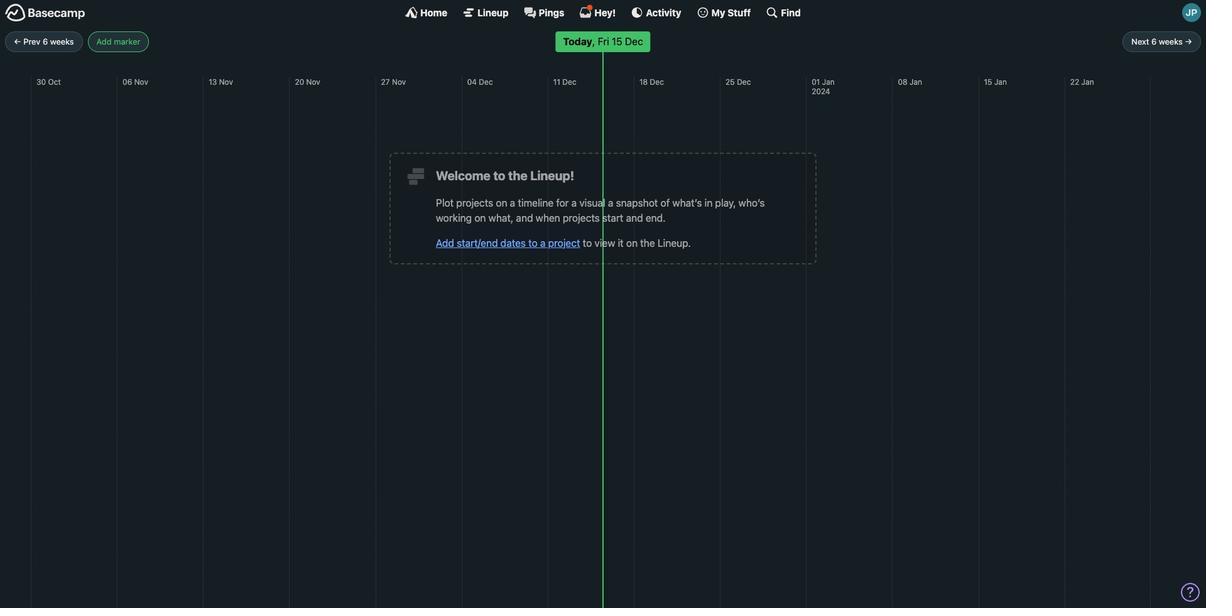Task type: locate. For each thing, give the bounding box(es) containing it.
1 vertical spatial add
[[436, 237, 454, 249]]

weeks right prev
[[50, 36, 74, 46]]

jan inside 01 jan 2024
[[822, 77, 835, 86]]

stuff
[[728, 7, 751, 18]]

nov
[[134, 77, 148, 86], [219, 77, 233, 86], [306, 77, 320, 86], [392, 77, 406, 86]]

2 and from the left
[[626, 212, 643, 223]]

2 horizontal spatial to
[[583, 237, 592, 249]]

main element
[[0, 0, 1206, 25]]

0 vertical spatial on
[[496, 197, 507, 208]]

08
[[898, 77, 908, 86]]

nov right 06
[[134, 77, 148, 86]]

lineup.
[[658, 237, 691, 249]]

prev
[[23, 36, 40, 46]]

←
[[14, 36, 21, 46]]

2 dec from the left
[[563, 77, 577, 86]]

4 jan from the left
[[1082, 77, 1094, 86]]

what,
[[489, 212, 514, 223]]

0 horizontal spatial projects
[[456, 197, 493, 208]]

on
[[496, 197, 507, 208], [475, 212, 486, 223], [626, 237, 638, 249]]

6 right prev
[[43, 36, 48, 46]]

on up what,
[[496, 197, 507, 208]]

11 dec
[[553, 77, 577, 86]]

projects down the visual
[[563, 212, 600, 223]]

marker
[[114, 36, 140, 46]]

on right it
[[626, 237, 638, 249]]

3 nov from the left
[[306, 77, 320, 86]]

30
[[36, 77, 46, 86]]

0 horizontal spatial 6
[[43, 36, 48, 46]]

jan for 15 jan
[[995, 77, 1007, 86]]

1 dec from the left
[[479, 77, 493, 86]]

0 horizontal spatial the
[[508, 168, 528, 183]]

2 vertical spatial on
[[626, 237, 638, 249]]

welcome
[[436, 168, 491, 183]]

projects
[[456, 197, 493, 208], [563, 212, 600, 223]]

jan up 2024
[[822, 77, 835, 86]]

dec right the 11
[[563, 77, 577, 86]]

add left the marker
[[97, 36, 112, 46]]

and down snapshot
[[626, 212, 643, 223]]

and
[[516, 212, 533, 223], [626, 212, 643, 223]]

working
[[436, 212, 472, 223]]

pings
[[539, 7, 564, 18]]

4 dec from the left
[[737, 77, 751, 86]]

and down timeline
[[516, 212, 533, 223]]

to right "dates"
[[529, 237, 538, 249]]

the
[[508, 168, 528, 183], [640, 237, 655, 249]]

a
[[510, 197, 515, 208], [572, 197, 577, 208], [608, 197, 613, 208], [540, 237, 546, 249]]

projects up working
[[456, 197, 493, 208]]

4 nov from the left
[[392, 77, 406, 86]]

0 horizontal spatial and
[[516, 212, 533, 223]]

1 vertical spatial the
[[640, 237, 655, 249]]

27 nov
[[381, 77, 406, 86]]

18
[[640, 77, 648, 86]]

01 jan 2024
[[812, 77, 835, 96]]

activity
[[646, 7, 681, 18]]

jan right the 08
[[910, 77, 922, 86]]

oct
[[48, 77, 61, 86]]

nov right 27 on the left of page
[[392, 77, 406, 86]]

add start/end dates to a project link
[[436, 237, 580, 249]]

1 nov from the left
[[134, 77, 148, 86]]

2 jan from the left
[[910, 77, 922, 86]]

it
[[618, 237, 624, 249]]

jan
[[822, 77, 835, 86], [910, 77, 922, 86], [995, 77, 1007, 86], [1082, 77, 1094, 86]]

1 horizontal spatial weeks
[[1159, 36, 1183, 46]]

3 dec from the left
[[650, 77, 664, 86]]

timeline
[[518, 197, 554, 208]]

6
[[43, 36, 48, 46], [1152, 36, 1157, 46]]

13 nov
[[209, 77, 233, 86]]

15
[[984, 77, 992, 86]]

0 vertical spatial add
[[97, 36, 112, 46]]

1 jan from the left
[[822, 77, 835, 86]]

0 horizontal spatial on
[[475, 212, 486, 223]]

0 vertical spatial projects
[[456, 197, 493, 208]]

the down "end."
[[640, 237, 655, 249]]

1 horizontal spatial 6
[[1152, 36, 1157, 46]]

1 horizontal spatial the
[[640, 237, 655, 249]]

6 right next
[[1152, 36, 1157, 46]]

1 vertical spatial on
[[475, 212, 486, 223]]

dec right 25
[[737, 77, 751, 86]]

pings button
[[524, 6, 564, 19]]

weeks
[[50, 36, 74, 46], [1159, 36, 1183, 46]]

hey!
[[595, 7, 616, 18]]

nov right 13
[[219, 77, 233, 86]]

add marker
[[97, 36, 140, 46]]

add for add start/end dates to a project to view it on the lineup.
[[436, 237, 454, 249]]

2 nov from the left
[[219, 77, 233, 86]]

dec for 04 dec
[[479, 77, 493, 86]]

0 horizontal spatial weeks
[[50, 36, 74, 46]]

nov for 06 nov
[[134, 77, 148, 86]]

dec right 04 at the left top of the page
[[479, 77, 493, 86]]

to right welcome
[[493, 168, 505, 183]]

add
[[97, 36, 112, 46], [436, 237, 454, 249]]

1 and from the left
[[516, 212, 533, 223]]

nov right 20
[[306, 77, 320, 86]]

for
[[556, 197, 569, 208]]

snapshot
[[616, 197, 658, 208]]

add down working
[[436, 237, 454, 249]]

to
[[493, 168, 505, 183], [529, 237, 538, 249], [583, 237, 592, 249]]

25
[[726, 77, 735, 86]]

on left what,
[[475, 212, 486, 223]]

1 horizontal spatial to
[[529, 237, 538, 249]]

1 vertical spatial projects
[[563, 212, 600, 223]]

next
[[1132, 36, 1149, 46]]

0 horizontal spatial add
[[97, 36, 112, 46]]

0 vertical spatial the
[[508, 168, 528, 183]]

dec right 18
[[650, 77, 664, 86]]

1 horizontal spatial and
[[626, 212, 643, 223]]

dates
[[501, 237, 526, 249]]

weeks left →
[[1159, 36, 1183, 46]]

the up timeline
[[508, 168, 528, 183]]

in
[[705, 197, 713, 208]]

1 6 from the left
[[43, 36, 48, 46]]

1 horizontal spatial add
[[436, 237, 454, 249]]

a up what,
[[510, 197, 515, 208]]

20 nov
[[295, 77, 320, 86]]

2024
[[812, 87, 830, 96]]

jan right 22 on the right top
[[1082, 77, 1094, 86]]

play,
[[715, 197, 736, 208]]

20
[[295, 77, 304, 86]]

nov for 13 nov
[[219, 77, 233, 86]]

jan right the 15
[[995, 77, 1007, 86]]

add marker link
[[88, 31, 149, 52]]

to left view
[[583, 237, 592, 249]]

jan for 08 jan
[[910, 77, 922, 86]]

→
[[1185, 36, 1192, 46]]

hey! button
[[580, 4, 616, 19]]

3 jan from the left
[[995, 77, 1007, 86]]

dec
[[479, 77, 493, 86], [563, 77, 577, 86], [650, 77, 664, 86], [737, 77, 751, 86]]

lineup link
[[463, 6, 509, 19]]

welcome to the lineup!
[[436, 168, 574, 183]]

22 jan
[[1070, 77, 1094, 86]]



Task type: describe. For each thing, give the bounding box(es) containing it.
04 dec
[[467, 77, 493, 86]]

dec for 18 dec
[[650, 77, 664, 86]]

lineup!
[[530, 168, 574, 183]]

11
[[553, 77, 560, 86]]

when
[[536, 212, 560, 223]]

13
[[209, 77, 217, 86]]

add start/end dates to a project to view it on the lineup.
[[436, 237, 691, 249]]

home link
[[405, 6, 447, 19]]

plot
[[436, 197, 454, 208]]

jan for 22 jan
[[1082, 77, 1094, 86]]

what's
[[673, 197, 702, 208]]

view
[[595, 237, 615, 249]]

25 dec
[[726, 77, 751, 86]]

visual
[[580, 197, 605, 208]]

my stuff
[[712, 7, 751, 18]]

a left the "project"
[[540, 237, 546, 249]]

find button
[[766, 6, 801, 19]]

1 weeks from the left
[[50, 36, 74, 46]]

2 weeks from the left
[[1159, 36, 1183, 46]]

1 horizontal spatial on
[[496, 197, 507, 208]]

1 horizontal spatial projects
[[563, 212, 600, 223]]

dec for 11 dec
[[563, 77, 577, 86]]

plot projects on a timeline for a visual a snapshot of what's in play, who's working on what, and when projects start and end.
[[436, 197, 765, 223]]

next 6 weeks →
[[1132, 36, 1192, 46]]

2 horizontal spatial on
[[626, 237, 638, 249]]

2 6 from the left
[[1152, 36, 1157, 46]]

jan for 01 jan 2024
[[822, 77, 835, 86]]

find
[[781, 7, 801, 18]]

nov for 27 nov
[[392, 77, 406, 86]]

04
[[467, 77, 477, 86]]

today
[[563, 36, 592, 47]]

18 dec
[[640, 77, 664, 86]]

home
[[420, 7, 447, 18]]

start/end
[[457, 237, 498, 249]]

27
[[381, 77, 390, 86]]

01
[[812, 77, 820, 86]]

activity link
[[631, 6, 681, 19]]

06
[[123, 77, 132, 86]]

end.
[[646, 212, 666, 223]]

0 horizontal spatial to
[[493, 168, 505, 183]]

15 jan
[[984, 77, 1007, 86]]

← prev 6 weeks
[[14, 36, 74, 46]]

30 oct
[[36, 77, 61, 86]]

22
[[1070, 77, 1079, 86]]

08 jan
[[898, 77, 922, 86]]

06 nov
[[123, 77, 148, 86]]

start
[[602, 212, 624, 223]]

project
[[548, 237, 580, 249]]

switch accounts image
[[5, 3, 85, 23]]

my stuff button
[[696, 6, 751, 19]]

dec for 25 dec
[[737, 77, 751, 86]]

james peterson image
[[1182, 3, 1201, 22]]

who's
[[739, 197, 765, 208]]

lineup
[[478, 7, 509, 18]]

a up start
[[608, 197, 613, 208]]

nov for 20 nov
[[306, 77, 320, 86]]

my
[[712, 7, 725, 18]]

add for add marker
[[97, 36, 112, 46]]

of
[[661, 197, 670, 208]]

a right for
[[572, 197, 577, 208]]



Task type: vqa. For each thing, say whether or not it's contained in the screenshot.
topmost PROJECTS
yes



